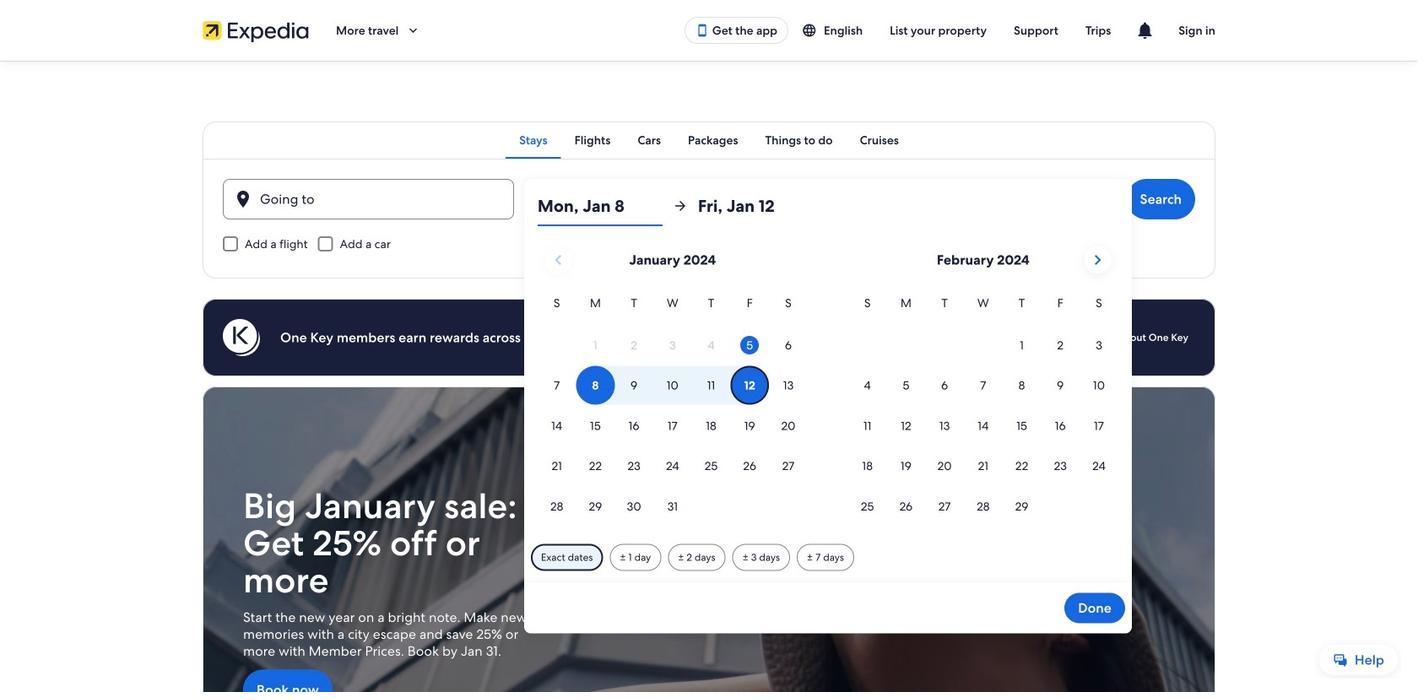 Task type: describe. For each thing, give the bounding box(es) containing it.
previous month image
[[548, 250, 568, 270]]

expedia logo image
[[203, 19, 309, 42]]

february 2024 element
[[848, 294, 1118, 527]]

next month image
[[1087, 250, 1108, 270]]

travel sale activities deals image
[[203, 387, 1216, 692]]

today element
[[741, 336, 759, 354]]

download the app button image
[[695, 24, 709, 37]]



Task type: vqa. For each thing, say whether or not it's contained in the screenshot.
main content
yes



Task type: locate. For each thing, give the bounding box(es) containing it.
application
[[538, 240, 1118, 527]]

communication center icon image
[[1135, 20, 1155, 41]]

main content
[[0, 61, 1418, 692]]

january 2024 element
[[538, 294, 808, 527]]

directional image
[[673, 198, 688, 214]]

tab list
[[203, 122, 1216, 159]]

small image
[[802, 23, 824, 38]]

more travel image
[[405, 23, 421, 38]]



